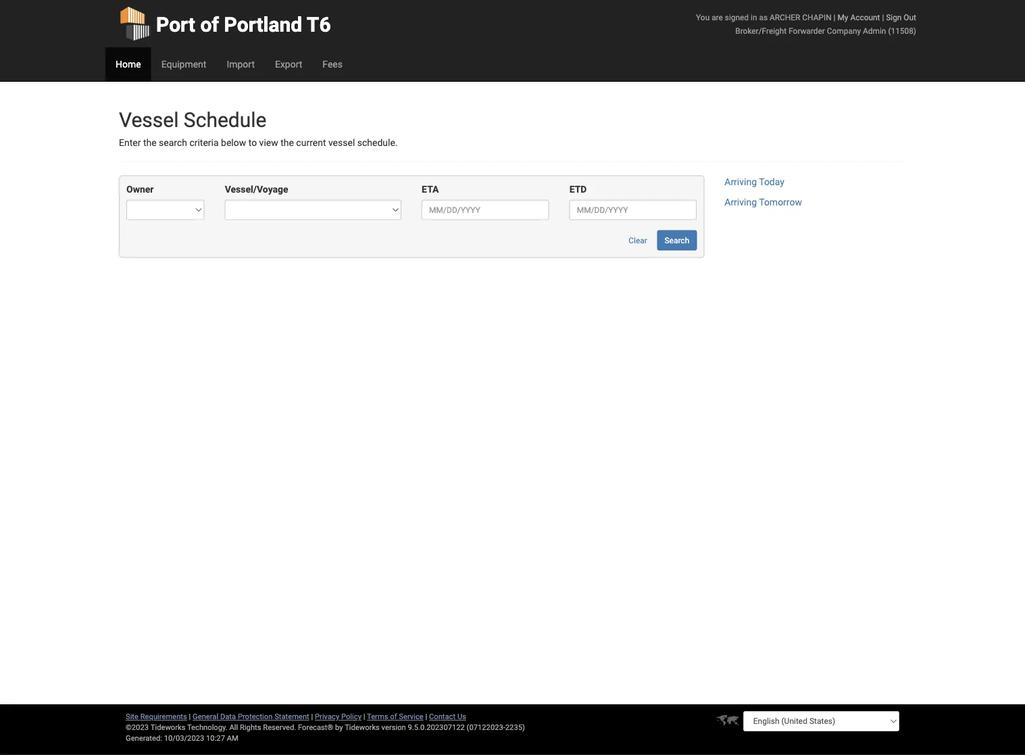 Task type: vqa. For each thing, say whether or not it's contained in the screenshot.
reload
no



Task type: locate. For each thing, give the bounding box(es) containing it.
1 arriving from the top
[[725, 176, 757, 188]]

vessel schedule enter the search criteria below to view the current vessel schedule.
[[119, 108, 398, 148]]

1 vertical spatial of
[[390, 712, 397, 721]]

0 vertical spatial of
[[200, 13, 219, 37]]

broker/freight
[[736, 26, 787, 35]]

port of portland t6 link
[[119, 0, 331, 47]]

0 vertical spatial arriving
[[725, 176, 757, 188]]

vessel
[[119, 108, 179, 132]]

requirements
[[140, 712, 187, 721]]

am
[[227, 734, 238, 743]]

2 arriving from the top
[[725, 197, 757, 208]]

equipment button
[[151, 47, 217, 81]]

search
[[665, 236, 690, 245]]

1 horizontal spatial the
[[281, 137, 294, 148]]

sign out link
[[886, 13, 917, 22]]

you are signed in as archer chapin | my account | sign out broker/freight forwarder company admin (11508)
[[696, 13, 917, 35]]

schedule
[[184, 108, 267, 132]]

us
[[458, 712, 466, 721]]

privacy
[[315, 712, 340, 721]]

general data protection statement link
[[193, 712, 309, 721]]

the right view
[[281, 137, 294, 148]]

forwarder
[[789, 26, 825, 35]]

statement
[[275, 712, 309, 721]]

arriving today
[[725, 176, 785, 188]]

1 the from the left
[[143, 137, 157, 148]]

terms
[[367, 712, 388, 721]]

the right enter
[[143, 137, 157, 148]]

fees button
[[313, 47, 353, 81]]

arriving today link
[[725, 176, 785, 188]]

to
[[249, 137, 257, 148]]

2235)
[[506, 723, 525, 732]]

of right port
[[200, 13, 219, 37]]

owner
[[126, 184, 154, 195]]

ETA text field
[[422, 200, 549, 220]]

import button
[[217, 47, 265, 81]]

of inside site requirements | general data protection statement | privacy policy | terms of service | contact us ©2023 tideworks technology. all rights reserved. forecast® by tideworks version 9.5.0.202307122 (07122023-2235) generated: 10/03/2023 10:27 am
[[390, 712, 397, 721]]

of up version
[[390, 712, 397, 721]]

tideworks
[[345, 723, 380, 732]]

admin
[[863, 26, 887, 35]]

vessel
[[328, 137, 355, 148]]

account
[[851, 13, 880, 22]]

policy
[[341, 712, 362, 721]]

of
[[200, 13, 219, 37], [390, 712, 397, 721]]

arriving
[[725, 176, 757, 188], [725, 197, 757, 208]]

| up 9.5.0.202307122
[[426, 712, 427, 721]]

arriving up arriving tomorrow
[[725, 176, 757, 188]]

data
[[220, 712, 236, 721]]

|
[[834, 13, 836, 22], [882, 13, 884, 22], [189, 712, 191, 721], [311, 712, 313, 721], [364, 712, 365, 721], [426, 712, 427, 721]]

site requirements | general data protection statement | privacy policy | terms of service | contact us ©2023 tideworks technology. all rights reserved. forecast® by tideworks version 9.5.0.202307122 (07122023-2235) generated: 10/03/2023 10:27 am
[[126, 712, 525, 743]]

| left sign
[[882, 13, 884, 22]]

company
[[827, 26, 861, 35]]

schedule.
[[357, 137, 398, 148]]

chapin
[[803, 13, 832, 22]]

©2023 tideworks
[[126, 723, 186, 732]]

home button
[[105, 47, 151, 81]]

arriving tomorrow link
[[725, 197, 802, 208]]

eta
[[422, 184, 439, 195]]

service
[[399, 712, 424, 721]]

1 vertical spatial arriving
[[725, 197, 757, 208]]

reserved.
[[263, 723, 296, 732]]

forecast®
[[298, 723, 333, 732]]

portland
[[224, 13, 302, 37]]

equipment
[[161, 58, 206, 70]]

the
[[143, 137, 157, 148], [281, 137, 294, 148]]

1 horizontal spatial of
[[390, 712, 397, 721]]

arriving down 'arriving today' link in the top of the page
[[725, 197, 757, 208]]

you
[[696, 13, 710, 22]]

0 horizontal spatial the
[[143, 137, 157, 148]]

general
[[193, 712, 218, 721]]



Task type: describe. For each thing, give the bounding box(es) containing it.
out
[[904, 13, 917, 22]]

(07122023-
[[467, 723, 506, 732]]

| left general
[[189, 712, 191, 721]]

sign
[[886, 13, 902, 22]]

technology.
[[187, 723, 228, 732]]

etd
[[570, 184, 587, 195]]

archer
[[770, 13, 801, 22]]

search button
[[657, 230, 697, 250]]

view
[[259, 137, 278, 148]]

as
[[759, 13, 768, 22]]

my
[[838, 13, 849, 22]]

| up 'forecast®'
[[311, 712, 313, 721]]

0 horizontal spatial of
[[200, 13, 219, 37]]

fees
[[323, 58, 343, 70]]

10/03/2023
[[164, 734, 204, 743]]

signed
[[725, 13, 749, 22]]

are
[[712, 13, 723, 22]]

enter
[[119, 137, 141, 148]]

9.5.0.202307122
[[408, 723, 465, 732]]

ETD text field
[[570, 200, 697, 220]]

generated:
[[126, 734, 162, 743]]

contact
[[429, 712, 456, 721]]

by
[[335, 723, 343, 732]]

privacy policy link
[[315, 712, 362, 721]]

clear button
[[621, 230, 655, 250]]

contact us link
[[429, 712, 466, 721]]

terms of service link
[[367, 712, 424, 721]]

site requirements link
[[126, 712, 187, 721]]

| up tideworks
[[364, 712, 365, 721]]

rights
[[240, 723, 261, 732]]

export
[[275, 58, 302, 70]]

export button
[[265, 47, 313, 81]]

port of portland t6
[[156, 13, 331, 37]]

import
[[227, 58, 255, 70]]

in
[[751, 13, 757, 22]]

| left my
[[834, 13, 836, 22]]

current
[[296, 137, 326, 148]]

arriving tomorrow
[[725, 197, 802, 208]]

arriving for arriving tomorrow
[[725, 197, 757, 208]]

clear
[[629, 236, 648, 245]]

below
[[221, 137, 246, 148]]

site
[[126, 712, 139, 721]]

protection
[[238, 712, 273, 721]]

version
[[382, 723, 406, 732]]

criteria
[[190, 137, 219, 148]]

(11508)
[[889, 26, 917, 35]]

my account link
[[838, 13, 880, 22]]

t6
[[307, 13, 331, 37]]

tomorrow
[[759, 197, 802, 208]]

arriving for arriving today
[[725, 176, 757, 188]]

home
[[116, 58, 141, 70]]

10:27
[[206, 734, 225, 743]]

port
[[156, 13, 195, 37]]

vessel/voyage
[[225, 184, 288, 195]]

2 the from the left
[[281, 137, 294, 148]]

today
[[759, 176, 785, 188]]

search
[[159, 137, 187, 148]]

all
[[229, 723, 238, 732]]



